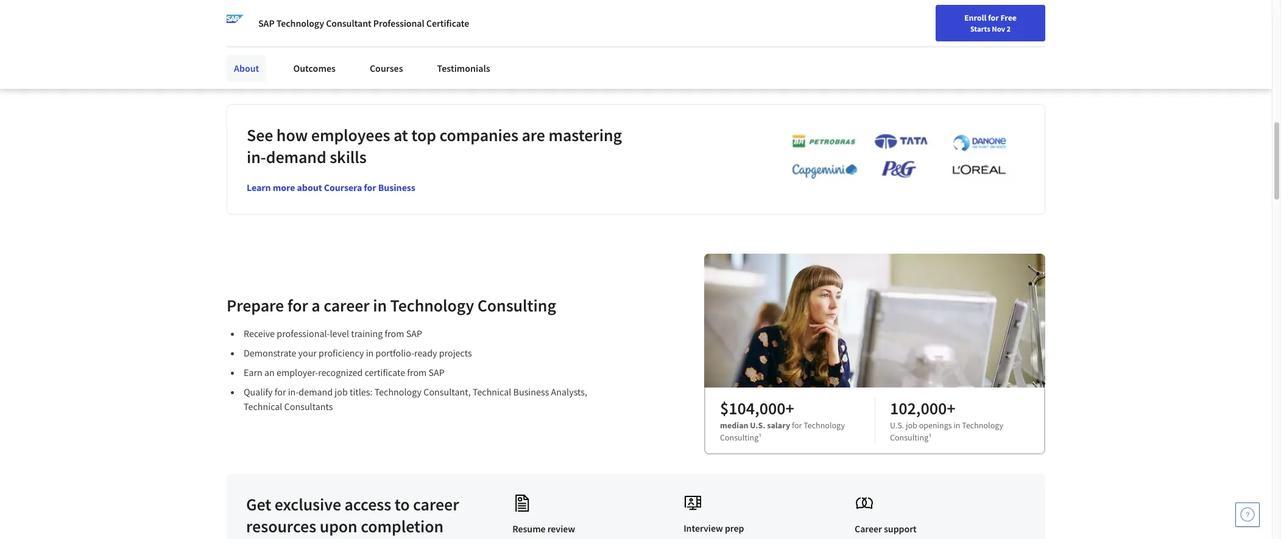 Task type: describe. For each thing, give the bounding box(es) containing it.
all
[[825, 41, 834, 52]]

new
[[969, 14, 985, 25]]

u.s. inside '102,000 + u.s. job openings in technology consulting'
[[890, 420, 905, 431]]

for for starts
[[988, 12, 999, 23]]

prepare
[[227, 295, 284, 317]]

review
[[548, 523, 575, 536]]

an
[[264, 367, 275, 379]]

median
[[720, 420, 749, 431]]

training
[[351, 328, 383, 340]]

proficiency
[[319, 347, 364, 359]]

career inside get exclusive access to career resources upon completion
[[413, 494, 459, 516]]

testimonials
[[437, 62, 490, 74]]

learn more about coursera for business link
[[247, 181, 415, 194]]

receive
[[244, 328, 275, 340]]

projects
[[439, 347, 472, 359]]

1 vertical spatial from
[[407, 367, 427, 379]]

find
[[934, 14, 950, 25]]

1 vertical spatial career
[[855, 523, 882, 536]]

consulting inside for technology consulting
[[720, 433, 759, 444]]

business inside qualify for in-demand job titles: technology consultant, technical business analysts, technical consultants
[[513, 386, 549, 398]]

portfolio-
[[376, 347, 414, 359]]

nov
[[992, 24, 1006, 34]]

0 horizontal spatial technical
[[244, 401, 282, 413]]

technology inside qualify for in-demand job titles: technology consultant, technical business analysts, technical consultants
[[375, 386, 422, 398]]

salary
[[767, 420, 791, 431]]

$104,000 + median u.s. salary
[[720, 398, 794, 431]]

how
[[277, 124, 308, 146]]

resume
[[513, 523, 546, 536]]

a
[[312, 295, 320, 317]]

for right coursera
[[364, 181, 376, 194]]

u.s. inside $104,000 + median u.s. salary
[[750, 420, 766, 431]]

english button
[[1017, 0, 1090, 40]]

job inside '102,000 + u.s. job openings in technology consulting'
[[906, 420, 918, 431]]

sap technology consultant  professional certificate
[[258, 17, 469, 29]]

shareable certificate
[[227, 15, 312, 27]]

shareable
[[227, 15, 268, 27]]

view
[[805, 41, 823, 52]]

starts
[[971, 24, 991, 34]]

1 horizontal spatial sap
[[406, 328, 422, 340]]

english
[[1039, 14, 1068, 26]]

earn
[[244, 367, 263, 379]]

for technology consulting
[[720, 420, 845, 444]]

exclusive
[[275, 494, 341, 516]]

see
[[247, 124, 273, 146]]

1 vertical spatial in
[[366, 347, 374, 359]]

receive professional-level training from sap
[[244, 328, 422, 340]]

job inside qualify for in-demand job titles: technology consultant, technical business analysts, technical consultants
[[335, 386, 348, 398]]

level
[[330, 328, 349, 340]]

employees
[[311, 124, 390, 146]]

professional-
[[277, 328, 330, 340]]

learn more about coursera for business
[[247, 181, 415, 194]]

in- inside qualify for in-demand job titles: technology consultant, technical business analysts, technical consultants
[[288, 386, 299, 398]]

prep
[[725, 523, 744, 535]]

0 horizontal spatial consulting
[[478, 295, 556, 317]]

support
[[884, 523, 917, 536]]

102,000 + u.s. job openings in technology consulting
[[890, 398, 1004, 444]]

$104,000
[[720, 398, 786, 420]]

demand inside qualify for in-demand job titles: technology consultant, technical business analysts, technical consultants
[[299, 386, 333, 398]]

ready
[[414, 347, 437, 359]]

learn
[[247, 181, 271, 194]]

access
[[345, 494, 391, 516]]

your for demonstrate
[[298, 347, 317, 359]]

technology up ready
[[390, 295, 474, 317]]

0 vertical spatial technical
[[473, 386, 511, 398]]

1 horizontal spatial career
[[987, 14, 1011, 25]]

demonstrate
[[244, 347, 296, 359]]

+ for 102,000
[[947, 398, 956, 420]]

find your new career
[[934, 14, 1011, 25]]

resume review
[[513, 523, 575, 536]]

openings
[[919, 420, 952, 431]]

view all courses link
[[805, 41, 864, 52]]

demonstrate your proficiency in portfolio-ready projects
[[244, 347, 472, 359]]

skills
[[330, 146, 367, 168]]

2
[[1007, 24, 1011, 34]]

2 horizontal spatial sap
[[429, 367, 445, 379]]

find your new career link
[[928, 12, 1017, 27]]

prepare for a career in technology consulting
[[227, 295, 556, 317]]

career support
[[855, 523, 917, 536]]

sap image
[[227, 15, 244, 32]]

about
[[297, 181, 322, 194]]

in- inside 'see how employees at top companies are mastering in-demand skills'
[[247, 146, 266, 168]]

coursera
[[324, 181, 362, 194]]

102,000
[[890, 398, 947, 420]]

your for find
[[952, 14, 968, 25]]

0 vertical spatial in
[[373, 295, 387, 317]]

earn an employer-recognized certificate from sap
[[244, 367, 445, 379]]

courses
[[836, 41, 864, 52]]

employer-
[[277, 367, 318, 379]]



Task type: locate. For each thing, give the bounding box(es) containing it.
certificate
[[427, 17, 469, 29]]

1 horizontal spatial ¹
[[929, 433, 932, 444]]

courses
[[370, 62, 403, 74]]

0 vertical spatial career
[[987, 14, 1011, 25]]

consulting inside '102,000 + u.s. job openings in technology consulting'
[[890, 433, 929, 444]]

qualify
[[244, 386, 273, 398]]

technology inside '102,000 + u.s. job openings in technology consulting'
[[962, 420, 1004, 431]]

for right the 'salary'
[[792, 420, 802, 431]]

for for demand
[[275, 386, 286, 398]]

for inside for technology consulting
[[792, 420, 802, 431]]

0 vertical spatial business
[[378, 181, 415, 194]]

+ up the 'salary'
[[786, 398, 794, 420]]

consultant,
[[424, 386, 471, 398]]

certificate down the portfolio-
[[365, 367, 405, 379]]

coursera enterprise logos image
[[774, 133, 1018, 186]]

in- up learn
[[247, 146, 266, 168]]

job down recognized
[[335, 386, 348, 398]]

1 horizontal spatial your
[[952, 14, 968, 25]]

testimonials link
[[430, 55, 498, 82]]

0 horizontal spatial career
[[855, 523, 882, 536]]

demand up consultants
[[299, 386, 333, 398]]

1 vertical spatial sap
[[406, 328, 422, 340]]

professional
[[373, 17, 425, 29]]

from
[[385, 328, 404, 340], [407, 367, 427, 379]]

1 horizontal spatial +
[[947, 398, 956, 420]]

from down ready
[[407, 367, 427, 379]]

in down training
[[366, 347, 374, 359]]

+ inside '102,000 + u.s. job openings in technology consulting'
[[947, 398, 956, 420]]

career right "to"
[[413, 494, 459, 516]]

outcomes
[[293, 62, 336, 74]]

2 + from the left
[[947, 398, 956, 420]]

¹ down $104,000 + median u.s. salary
[[759, 433, 762, 444]]

for left a
[[287, 295, 308, 317]]

technology right the 'salary'
[[804, 420, 845, 431]]

0 vertical spatial from
[[385, 328, 404, 340]]

in-
[[247, 146, 266, 168], [288, 386, 299, 398]]

1 horizontal spatial certificate
[[365, 367, 405, 379]]

from up the portfolio-
[[385, 328, 404, 340]]

career
[[324, 295, 370, 317], [413, 494, 459, 516]]

technology right the titles:
[[375, 386, 422, 398]]

0 vertical spatial job
[[335, 386, 348, 398]]

sap
[[258, 17, 275, 29], [406, 328, 422, 340], [429, 367, 445, 379]]

0 horizontal spatial your
[[298, 347, 317, 359]]

certificate right "shareable"
[[270, 15, 312, 27]]

None search field
[[174, 8, 466, 32]]

¹ for 102,000
[[929, 433, 932, 444]]

free
[[1001, 12, 1017, 23]]

qualify for in-demand job titles: technology consultant, technical business analysts, technical consultants
[[244, 386, 587, 413]]

u.s. down $104,000
[[750, 420, 766, 431]]

business
[[378, 181, 415, 194], [513, 386, 549, 398]]

in inside '102,000 + u.s. job openings in technology consulting'
[[954, 420, 961, 431]]

in right openings
[[954, 420, 961, 431]]

in
[[373, 295, 387, 317], [366, 347, 374, 359], [954, 420, 961, 431]]

titles:
[[350, 386, 373, 398]]

recognized
[[318, 367, 363, 379]]

1 vertical spatial your
[[298, 347, 317, 359]]

¹ for $104,000
[[759, 433, 762, 444]]

2 ¹ from the left
[[929, 433, 932, 444]]

view all courses
[[805, 41, 864, 52]]

technical down qualify
[[244, 401, 282, 413]]

u.s. down 102,000
[[890, 420, 905, 431]]

enroll
[[965, 12, 987, 23]]

for inside enroll for free starts nov 2
[[988, 12, 999, 23]]

u.s.
[[750, 420, 766, 431], [890, 420, 905, 431]]

technology up 'outcomes' link
[[277, 17, 324, 29]]

2 vertical spatial in
[[954, 420, 961, 431]]

interview prep
[[684, 523, 744, 535]]

sap right sap 'image'
[[258, 17, 275, 29]]

2 vertical spatial sap
[[429, 367, 445, 379]]

job
[[335, 386, 348, 398], [906, 420, 918, 431]]

1 + from the left
[[786, 398, 794, 420]]

at
[[394, 124, 408, 146]]

+ up openings
[[947, 398, 956, 420]]

1 horizontal spatial u.s.
[[890, 420, 905, 431]]

get
[[246, 494, 271, 516]]

career up level
[[324, 295, 370, 317]]

0 vertical spatial sap
[[258, 17, 275, 29]]

in- down the employer-
[[288, 386, 299, 398]]

job down 102,000
[[906, 420, 918, 431]]

resources
[[246, 516, 316, 538]]

1 horizontal spatial consulting
[[720, 433, 759, 444]]

1 vertical spatial career
[[413, 494, 459, 516]]

help center image
[[1241, 508, 1255, 523]]

outcomes link
[[286, 55, 343, 82]]

career
[[987, 14, 1011, 25], [855, 523, 882, 536]]

1 vertical spatial demand
[[299, 386, 333, 398]]

for right qualify
[[275, 386, 286, 398]]

sap up ready
[[406, 328, 422, 340]]

1 horizontal spatial job
[[906, 420, 918, 431]]

for inside qualify for in-demand job titles: technology consultant, technical business analysts, technical consultants
[[275, 386, 286, 398]]

upon
[[320, 516, 358, 538]]

for for career
[[287, 295, 308, 317]]

business down at
[[378, 181, 415, 194]]

completion
[[361, 516, 444, 538]]

0 horizontal spatial u.s.
[[750, 420, 766, 431]]

0 vertical spatial certificate
[[270, 15, 312, 27]]

about
[[234, 62, 259, 74]]

consultant
[[326, 17, 372, 29]]

more
[[273, 181, 295, 194]]

1 horizontal spatial from
[[407, 367, 427, 379]]

for up nov
[[988, 12, 999, 23]]

0 vertical spatial your
[[952, 14, 968, 25]]

consulting
[[478, 295, 556, 317], [720, 433, 759, 444], [890, 433, 929, 444]]

for
[[988, 12, 999, 23], [364, 181, 376, 194], [287, 295, 308, 317], [275, 386, 286, 398], [792, 420, 802, 431]]

your right find
[[952, 14, 968, 25]]

0 horizontal spatial ¹
[[759, 433, 762, 444]]

get exclusive access to career resources upon completion
[[246, 494, 459, 538]]

1 vertical spatial business
[[513, 386, 549, 398]]

demand
[[266, 146, 326, 168], [299, 386, 333, 398]]

1 horizontal spatial in-
[[288, 386, 299, 398]]

1 horizontal spatial career
[[413, 494, 459, 516]]

technical right consultant,
[[473, 386, 511, 398]]

technology right openings
[[962, 420, 1004, 431]]

technology
[[277, 17, 324, 29], [390, 295, 474, 317], [375, 386, 422, 398], [804, 420, 845, 431], [962, 420, 1004, 431]]

companies
[[440, 124, 519, 146]]

1 vertical spatial in-
[[288, 386, 299, 398]]

0 horizontal spatial sap
[[258, 17, 275, 29]]

1 u.s. from the left
[[750, 420, 766, 431]]

2 horizontal spatial consulting
[[890, 433, 929, 444]]

1 vertical spatial job
[[906, 420, 918, 431]]

0 horizontal spatial job
[[335, 386, 348, 398]]

sap up consultant,
[[429, 367, 445, 379]]

technology inside for technology consulting
[[804, 420, 845, 431]]

1 horizontal spatial business
[[513, 386, 549, 398]]

1 ¹ from the left
[[759, 433, 762, 444]]

your down professional-
[[298, 347, 317, 359]]

0 horizontal spatial certificate
[[270, 15, 312, 27]]

courses link
[[363, 55, 410, 82]]

demand up more
[[266, 146, 326, 168]]

1 vertical spatial certificate
[[365, 367, 405, 379]]

interview
[[684, 523, 723, 535]]

¹ down openings
[[929, 433, 932, 444]]

technical
[[473, 386, 511, 398], [244, 401, 282, 413]]

enroll for free starts nov 2
[[965, 12, 1017, 34]]

1 horizontal spatial technical
[[473, 386, 511, 398]]

2 u.s. from the left
[[890, 420, 905, 431]]

0 vertical spatial demand
[[266, 146, 326, 168]]

certificate
[[270, 15, 312, 27], [365, 367, 405, 379]]

0 vertical spatial in-
[[247, 146, 266, 168]]

0 horizontal spatial in-
[[247, 146, 266, 168]]

in up training
[[373, 295, 387, 317]]

your
[[952, 14, 968, 25], [298, 347, 317, 359]]

+ for $104,000
[[786, 398, 794, 420]]

0 horizontal spatial +
[[786, 398, 794, 420]]

+
[[786, 398, 794, 420], [947, 398, 956, 420]]

1 vertical spatial technical
[[244, 401, 282, 413]]

consultants
[[284, 401, 333, 413]]

0 horizontal spatial from
[[385, 328, 404, 340]]

0 horizontal spatial business
[[378, 181, 415, 194]]

analysts,
[[551, 386, 587, 398]]

top
[[412, 124, 436, 146]]

+ inside $104,000 + median u.s. salary
[[786, 398, 794, 420]]

about link
[[227, 55, 267, 82]]

to
[[395, 494, 410, 516]]

mastering
[[549, 124, 622, 146]]

are
[[522, 124, 545, 146]]

0 horizontal spatial career
[[324, 295, 370, 317]]

demand inside 'see how employees at top companies are mastering in-demand skills'
[[266, 146, 326, 168]]

see how employees at top companies are mastering in-demand skills
[[247, 124, 622, 168]]

business left analysts,
[[513, 386, 549, 398]]

0 vertical spatial career
[[324, 295, 370, 317]]



Task type: vqa. For each thing, say whether or not it's contained in the screenshot.
Certificate
yes



